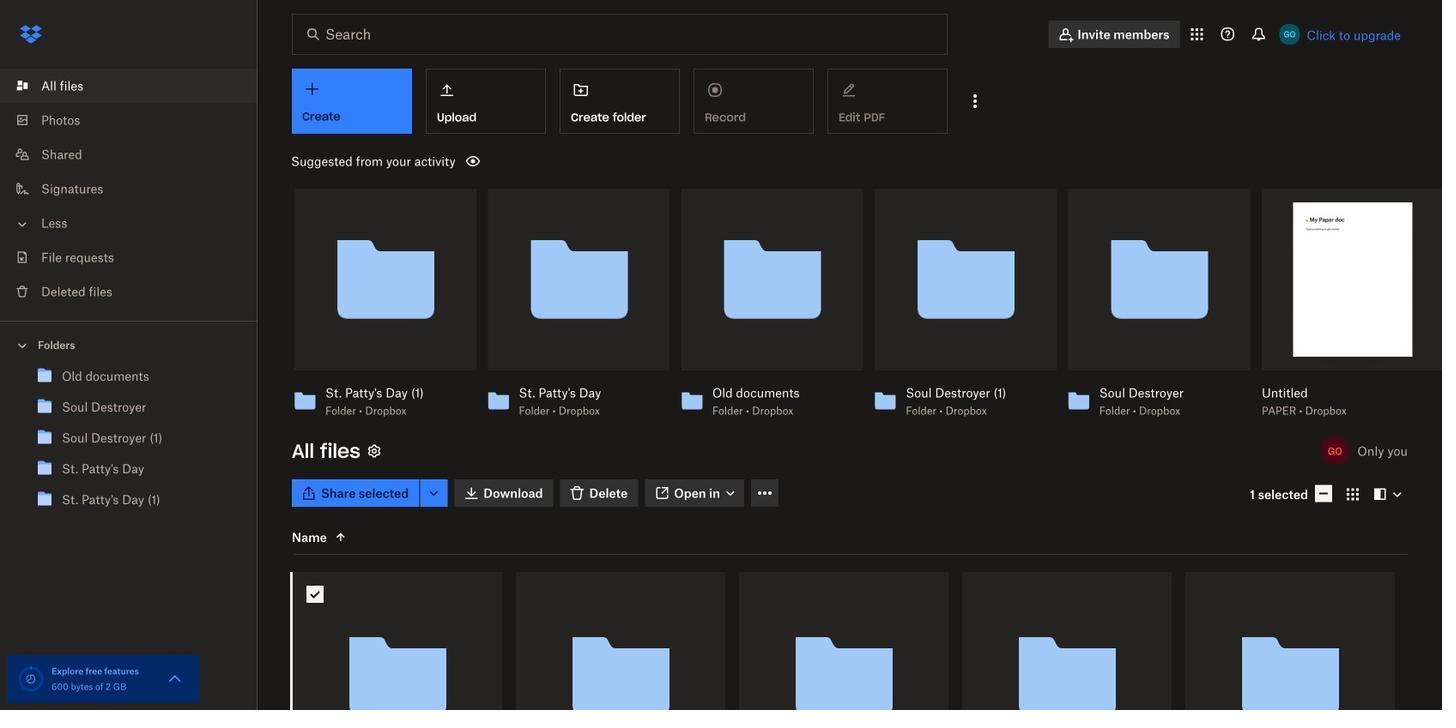 Task type: locate. For each thing, give the bounding box(es) containing it.
less image
[[14, 216, 31, 233]]

list item
[[0, 69, 258, 103]]

Search in folder "Dropbox" text field
[[325, 24, 912, 45]]

folder, soul destroyer (1) row
[[739, 572, 949, 711]]

quota usage image
[[17, 666, 45, 694]]

group
[[0, 358, 258, 528]]

list
[[0, 58, 258, 321]]

folder, old documents row
[[293, 572, 502, 711]]

dropbox image
[[14, 17, 48, 52]]

folder, st. patty's day (1) row
[[1186, 572, 1395, 711]]



Task type: describe. For each thing, give the bounding box(es) containing it.
folder, soul destroyer row
[[516, 572, 725, 711]]

quota usage progress bar
[[17, 666, 45, 694]]

folder settings image
[[364, 441, 385, 462]]

folder, st. patty's day row
[[962, 572, 1172, 711]]



Task type: vqa. For each thing, say whether or not it's contained in the screenshot.
Folder, Old documents row
yes



